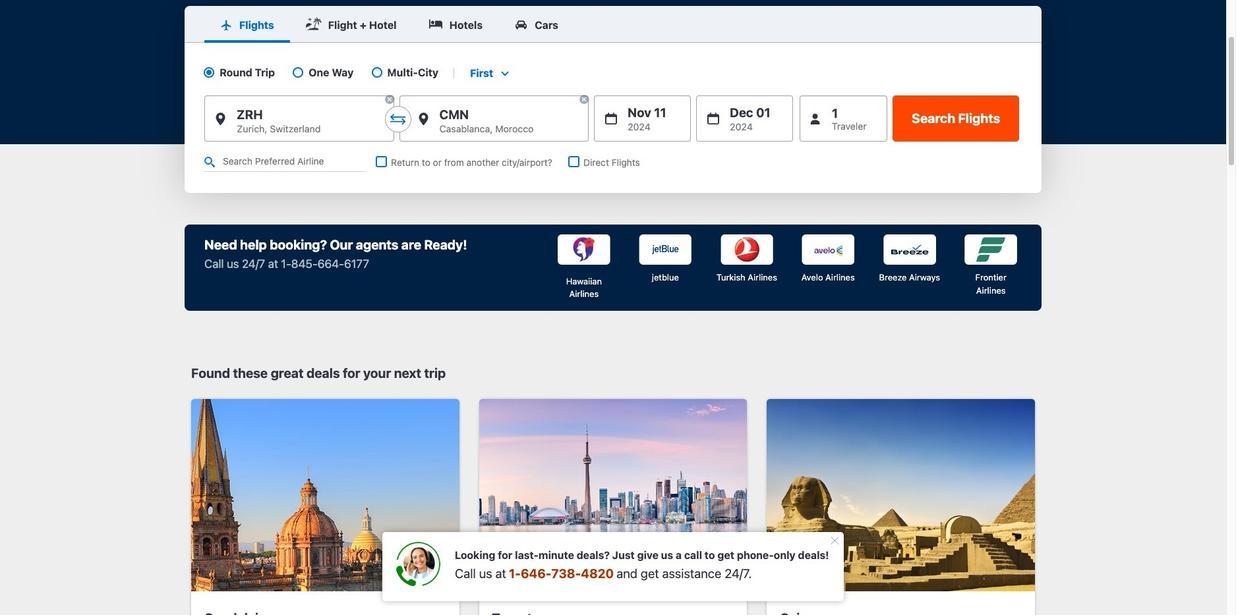 Task type: vqa. For each thing, say whether or not it's contained in the screenshot.
THIS IMAGE IS FOR CAIRO CITY on the bottom of the page
yes



Task type: locate. For each thing, give the bounding box(es) containing it.
form
[[185, 6, 1042, 193]]

None field
[[465, 66, 513, 80]]

4 srt airline image from the left
[[802, 235, 855, 265]]

search widget tabs tab list
[[185, 6, 1042, 43]]

None button
[[893, 96, 1020, 142]]

srt airline image
[[558, 235, 611, 265], [639, 235, 692, 265], [721, 235, 773, 265], [802, 235, 855, 265], [884, 235, 936, 265], [965, 235, 1018, 265]]

this image is for guadalajara city image
[[191, 400, 459, 592]]

1 srt airline image from the left
[[558, 235, 611, 265]]

2 srt airline image from the left
[[639, 235, 692, 265]]

this image is for toronto city image
[[479, 400, 747, 592]]

clear field image
[[384, 94, 395, 105]]



Task type: describe. For each thing, give the bounding box(es) containing it.
6 srt airline image from the left
[[965, 235, 1018, 265]]

call us at1-646-738-4820 image
[[396, 543, 440, 588]]

clear field image
[[579, 94, 590, 105]]

Search Preferred Airline text field
[[204, 152, 365, 172]]

5 srt airline image from the left
[[884, 235, 936, 265]]

search image
[[204, 157, 215, 168]]

3 srt airline image from the left
[[721, 235, 773, 265]]

this image is for cairo city image
[[767, 400, 1035, 592]]



